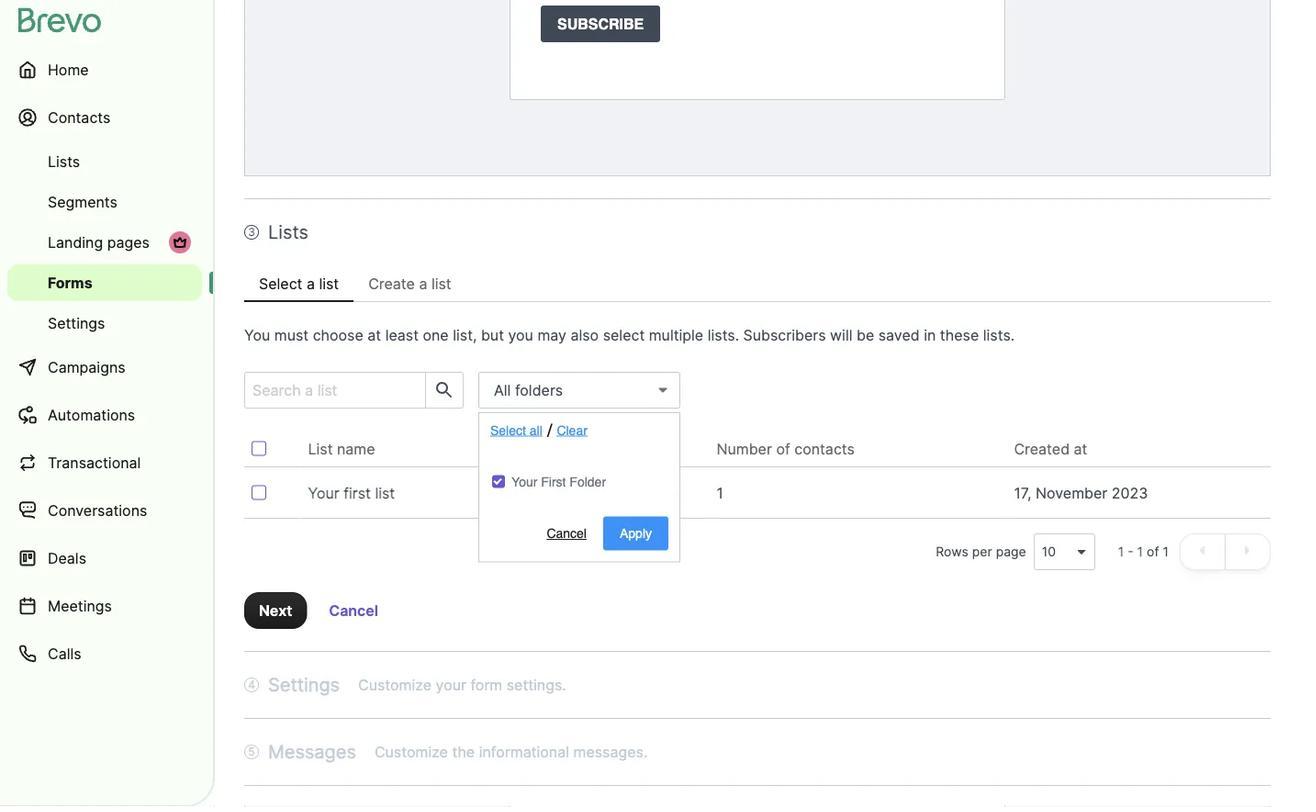 Task type: describe. For each thing, give the bounding box(es) containing it.
list name
[[308, 440, 375, 458]]

search image
[[433, 379, 455, 401]]

campaigns link
[[7, 345, 202, 389]]

0 horizontal spatial cancel button
[[314, 592, 393, 629]]

you
[[244, 326, 270, 344]]

one
[[423, 326, 449, 344]]

1 horizontal spatial of
[[1147, 544, 1159, 560]]

your
[[436, 676, 466, 694]]

select
[[603, 326, 645, 344]]

landing pages
[[48, 233, 150, 251]]

1 vertical spatial cancel
[[329, 602, 378, 619]]

4
[[248, 678, 255, 692]]

least
[[385, 326, 419, 344]]

conversations
[[48, 501, 147, 519]]

messages.
[[574, 743, 648, 761]]

a for create
[[419, 275, 427, 292]]

subscribers
[[743, 326, 826, 344]]

forms
[[48, 274, 92, 292]]

contacts
[[48, 108, 111, 126]]

calls link
[[7, 632, 202, 676]]

of inside button
[[776, 440, 790, 458]]

landing pages link
[[7, 224, 202, 261]]

settings.
[[507, 676, 566, 694]]

forms link
[[7, 264, 202, 301]]

list
[[308, 440, 333, 458]]

your inside menu
[[512, 474, 538, 489]]

all
[[530, 423, 543, 438]]

select all / clear
[[490, 421, 588, 442]]

per
[[972, 544, 992, 560]]

first
[[344, 484, 371, 502]]

meetings
[[48, 597, 112, 615]]

will
[[830, 326, 853, 344]]

choose
[[313, 326, 363, 344]]

the
[[452, 743, 475, 761]]

segments
[[48, 193, 117, 211]]

customize the informational messages.
[[375, 743, 648, 761]]

create a list
[[368, 275, 452, 292]]

created at button
[[1014, 438, 1102, 460]]

number
[[717, 440, 772, 458]]

created
[[1014, 440, 1070, 458]]

you must choose at least one list, but you may also select multiple lists. subscribers will be saved in these lists.
[[244, 326, 1015, 344]]

automations
[[48, 406, 135, 424]]

create
[[368, 275, 415, 292]]

Campaign name search field
[[245, 373, 418, 408]]

customize your form settings.
[[358, 676, 566, 694]]

apply
[[620, 526, 652, 541]]

folder button
[[489, 438, 547, 460]]

select all button
[[486, 413, 547, 447]]

subscribe
[[557, 15, 644, 32]]

1 - 1 of 1
[[1118, 544, 1169, 560]]

rows
[[936, 544, 969, 560]]

but
[[481, 326, 504, 344]]

folder inside button
[[489, 440, 532, 458]]

your first folder down folder button
[[489, 484, 602, 502]]

search button
[[425, 373, 463, 408]]

lists link
[[7, 143, 202, 180]]

clear
[[557, 423, 588, 438]]

/
[[547, 421, 552, 442]]

form
[[471, 676, 503, 694]]

folders
[[515, 381, 563, 399]]

home
[[48, 61, 89, 79]]

1 vertical spatial lists
[[268, 221, 309, 243]]

rows per page
[[936, 544, 1026, 560]]

your first list
[[308, 484, 395, 502]]

list,
[[453, 326, 477, 344]]

1 horizontal spatial settings
[[268, 674, 340, 696]]

3
[[248, 225, 255, 239]]

settings link
[[7, 305, 202, 342]]



Task type: locate. For each thing, give the bounding box(es) containing it.
at right created
[[1074, 440, 1088, 458]]

select for list
[[259, 275, 302, 292]]

0 vertical spatial cancel
[[547, 526, 587, 541]]

left___rvooi image
[[173, 235, 187, 250]]

transactional link
[[7, 441, 202, 485]]

list inside select a list link
[[319, 275, 339, 292]]

17, november 2023
[[1014, 484, 1148, 502]]

must
[[274, 326, 309, 344]]

0 vertical spatial lists
[[48, 152, 80, 170]]

next button
[[244, 592, 307, 629]]

of
[[776, 440, 790, 458], [1147, 544, 1159, 560]]

17,
[[1014, 484, 1032, 502]]

lists up segments
[[48, 152, 80, 170]]

select up folder button
[[490, 423, 526, 438]]

page
[[996, 544, 1026, 560]]

1 vertical spatial of
[[1147, 544, 1159, 560]]

1 vertical spatial customize
[[375, 743, 448, 761]]

customize for settings
[[358, 676, 432, 694]]

select for /
[[490, 423, 526, 438]]

you
[[508, 326, 533, 344]]

lists. right multiple
[[708, 326, 739, 344]]

customize for messages
[[375, 743, 448, 761]]

0 horizontal spatial a
[[307, 275, 315, 292]]

list right create
[[432, 275, 452, 292]]

settings right the 4
[[268, 674, 340, 696]]

2 a from the left
[[419, 275, 427, 292]]

select inside select all / clear
[[490, 423, 526, 438]]

first inside menu
[[541, 474, 566, 489]]

a up must
[[307, 275, 315, 292]]

at inside button
[[1074, 440, 1088, 458]]

1 a from the left
[[307, 275, 315, 292]]

0 vertical spatial customize
[[358, 676, 432, 694]]

contacts link
[[7, 96, 202, 140]]

informational
[[479, 743, 569, 761]]

select up must
[[259, 275, 302, 292]]

settings down forms
[[48, 314, 105, 332]]

1 vertical spatial select
[[490, 423, 526, 438]]

apply button
[[603, 516, 669, 550]]

cancel down your first folder menu
[[547, 526, 587, 541]]

automations link
[[7, 393, 202, 437]]

may
[[538, 326, 567, 344]]

november
[[1036, 484, 1108, 502]]

lists inside 'link'
[[48, 152, 80, 170]]

-
[[1128, 544, 1134, 560]]

0 vertical spatial of
[[776, 440, 790, 458]]

2 horizontal spatial list
[[432, 275, 452, 292]]

0 vertical spatial at
[[368, 326, 381, 344]]

0 horizontal spatial select
[[259, 275, 302, 292]]

these
[[940, 326, 979, 344]]

name
[[337, 440, 375, 458]]

0 horizontal spatial lists
[[48, 152, 80, 170]]

multiple
[[649, 326, 704, 344]]

home link
[[7, 48, 202, 92]]

cancel button
[[530, 516, 603, 550], [314, 592, 393, 629]]

1 horizontal spatial select
[[490, 423, 526, 438]]

select a list
[[259, 275, 339, 292]]

your first folder down /
[[512, 474, 606, 489]]

cancel right next
[[329, 602, 378, 619]]

your first folder inside menu
[[512, 474, 606, 489]]

list inside create a list 'link'
[[432, 275, 452, 292]]

1 horizontal spatial lists.
[[983, 326, 1015, 344]]

1 horizontal spatial cancel button
[[530, 516, 603, 550]]

all
[[494, 381, 511, 399]]

of right number
[[776, 440, 790, 458]]

list for your first list
[[375, 484, 395, 502]]

5
[[248, 745, 255, 759]]

a inside 'link'
[[419, 275, 427, 292]]

2 lists. from the left
[[983, 326, 1015, 344]]

select
[[259, 275, 302, 292], [490, 423, 526, 438]]

cancel
[[547, 526, 587, 541], [329, 602, 378, 619]]

0 vertical spatial select
[[259, 275, 302, 292]]

messages
[[268, 741, 356, 763]]

a for select
[[307, 275, 315, 292]]

clear button
[[552, 413, 592, 447]]

list right first
[[375, 484, 395, 502]]

list for select a list
[[319, 275, 339, 292]]

at left least
[[368, 326, 381, 344]]

0 horizontal spatial at
[[368, 326, 381, 344]]

folder inside menu
[[570, 474, 606, 489]]

first
[[541, 474, 566, 489], [524, 484, 555, 502]]

number of contacts button
[[717, 438, 870, 460]]

your
[[512, 474, 538, 489], [308, 484, 340, 502], [489, 484, 520, 502]]

segments link
[[7, 184, 202, 220]]

customize
[[358, 676, 432, 694], [375, 743, 448, 761]]

0 horizontal spatial list
[[319, 275, 339, 292]]

number of contacts
[[717, 440, 855, 458]]

1 horizontal spatial lists
[[268, 221, 309, 243]]

lists right 3
[[268, 221, 309, 243]]

cancel button down your first folder menu
[[530, 516, 603, 550]]

conversations link
[[7, 489, 202, 533]]

contacts
[[795, 440, 855, 458]]

next
[[259, 602, 292, 619]]

lists. right these
[[983, 326, 1015, 344]]

created at
[[1014, 440, 1088, 458]]

landing
[[48, 233, 103, 251]]

1 horizontal spatial at
[[1074, 440, 1088, 458]]

2023
[[1112, 484, 1148, 502]]

at
[[368, 326, 381, 344], [1074, 440, 1088, 458]]

1 vertical spatial cancel button
[[314, 592, 393, 629]]

your first folder menu
[[479, 458, 680, 509]]

list up choose
[[319, 275, 339, 292]]

meetings link
[[7, 584, 202, 628]]

deals link
[[7, 536, 202, 580]]

0 horizontal spatial cancel
[[329, 602, 378, 619]]

settings
[[48, 314, 105, 332], [268, 674, 340, 696]]

0 horizontal spatial of
[[776, 440, 790, 458]]

a
[[307, 275, 315, 292], [419, 275, 427, 292]]

1 horizontal spatial a
[[419, 275, 427, 292]]

deals
[[48, 549, 86, 567]]

of right -
[[1147, 544, 1159, 560]]

a right create
[[419, 275, 427, 292]]

list name button
[[308, 438, 390, 460]]

0 horizontal spatial lists.
[[708, 326, 739, 344]]

1 vertical spatial settings
[[268, 674, 340, 696]]

customize left the the
[[375, 743, 448, 761]]

all folders
[[494, 381, 563, 399]]

lists.
[[708, 326, 739, 344], [983, 326, 1015, 344]]

in
[[924, 326, 936, 344]]

saved
[[879, 326, 920, 344]]

be
[[857, 326, 874, 344]]

0 horizontal spatial settings
[[48, 314, 105, 332]]

0 vertical spatial cancel button
[[530, 516, 603, 550]]

create a list link
[[354, 265, 466, 302]]

select a list link
[[244, 265, 354, 302]]

0 vertical spatial settings
[[48, 314, 105, 332]]

list
[[319, 275, 339, 292], [432, 275, 452, 292], [375, 484, 395, 502]]

1 vertical spatial at
[[1074, 440, 1088, 458]]

cancel button right next button
[[314, 592, 393, 629]]

1 horizontal spatial cancel
[[547, 526, 587, 541]]

also
[[571, 326, 599, 344]]

1 lists. from the left
[[708, 326, 739, 344]]

pages
[[107, 233, 150, 251]]

1 horizontal spatial list
[[375, 484, 395, 502]]

list for create a list
[[432, 275, 452, 292]]

campaigns
[[48, 358, 125, 376]]

transactional
[[48, 454, 141, 472]]

calls
[[48, 645, 81, 663]]

customize left your
[[358, 676, 432, 694]]



Task type: vqa. For each thing, say whether or not it's contained in the screenshot.
"your" within Send a welcome message after a subscriber joins your list.
no



